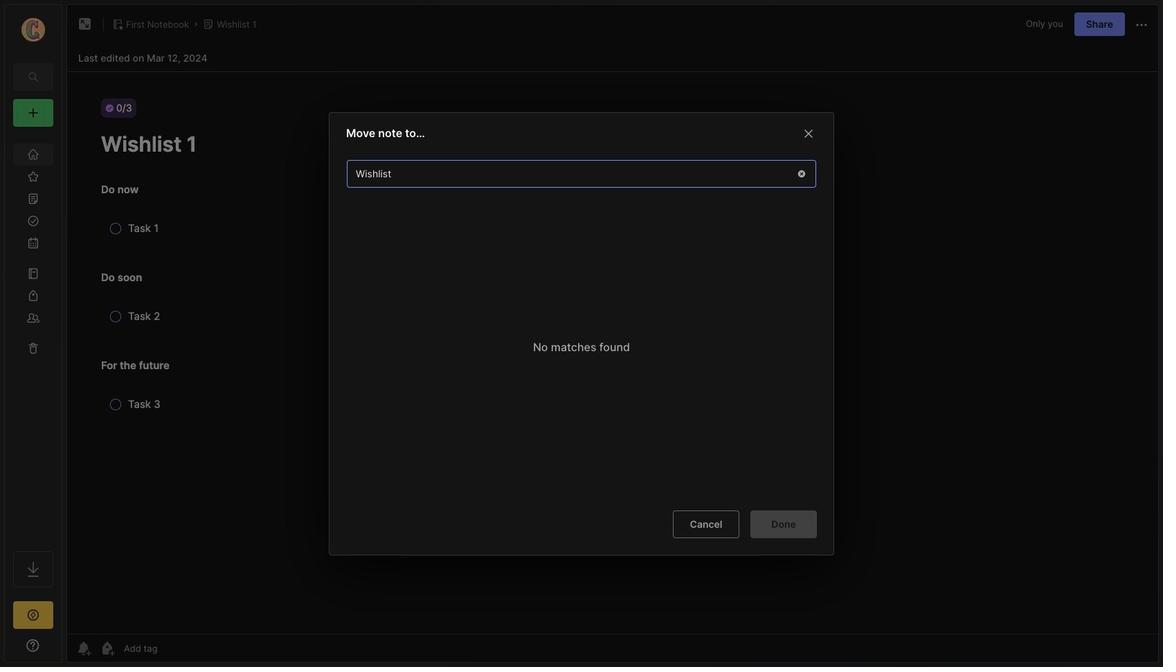 Task type: locate. For each thing, give the bounding box(es) containing it.
tree
[[5, 135, 62, 539]]

Note Editor text field
[[67, 71, 1159, 634]]

home image
[[26, 148, 40, 161]]

tree inside main element
[[5, 135, 62, 539]]

Find a location field
[[340, 152, 824, 499]]

edit search image
[[25, 69, 42, 85]]

main element
[[0, 0, 67, 667]]



Task type: describe. For each thing, give the bounding box(es) containing it.
add a reminder image
[[76, 640, 92, 657]]

Find a location… text field
[[348, 162, 788, 185]]

close image
[[801, 125, 817, 141]]

upgrade image
[[25, 607, 42, 623]]

add tag image
[[99, 640, 116, 657]]

note window element
[[67, 4, 1160, 663]]

expand note image
[[77, 16, 94, 33]]



Task type: vqa. For each thing, say whether or not it's contained in the screenshot.
Sort options "FIELD"
no



